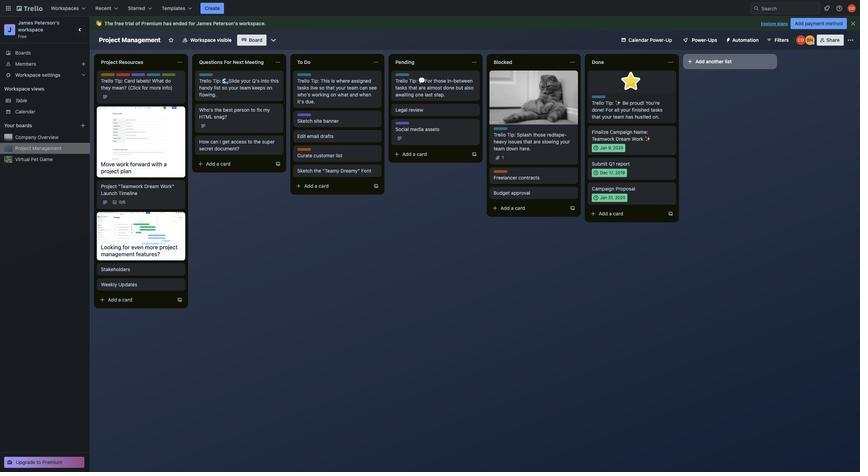 Task type: describe. For each thing, give the bounding box(es) containing it.
Project Resources text field
[[97, 57, 173, 68]]

management inside text field
[[122, 36, 161, 44]]

a for done
[[610, 211, 612, 217]]

color: sky, title: "trello tip" element for trello tip: this is where assigned tasks live so that your team can see who's working on what and when it's due.
[[298, 73, 316, 79]]

1 power- from the left
[[650, 37, 666, 43]]

tip for trello tip: ✨ be proud! you're done! for all your finished tasks that your team has hustled on.
[[605, 95, 611, 101]]

boards
[[16, 122, 32, 128]]

has inside trello tip trello tip: ✨ be proud! you're done! for all your finished tasks that your team has hustled on.
[[626, 114, 634, 120]]

campaign inside "link"
[[592, 186, 615, 192]]

that inside trello tip trello tip: splash those redtape- heavy issues that are slowing your team down here.
[[524, 139, 533, 145]]

design for sketch
[[298, 113, 311, 119]]

tasks for live
[[298, 85, 309, 91]]

tip: for trello tip: this is where assigned tasks live so that your team can see who's working on what and when it's due.
[[311, 78, 320, 84]]

filters
[[775, 37, 789, 43]]

automation
[[733, 37, 759, 43]]

color: sky, title: "trello tip" element for trello tip: 💬for those in-between tasks that are almost done but also awaiting one last step.
[[396, 73, 414, 79]]

that inside trello tip trello tip: this is where assigned tasks live so that your team can see who's working on what and when it's due.
[[326, 85, 335, 91]]

workspace views
[[4, 86, 44, 92]]

working
[[312, 92, 330, 98]]

peterson's inside the 'james peterson's workspace free'
[[34, 20, 59, 26]]

live
[[311, 85, 318, 91]]

project inside move work forward with a project plan
[[101, 168, 119, 174]]

free
[[18, 34, 27, 39]]

site
[[314, 118, 322, 124]]

for inside text field
[[224, 59, 232, 65]]

peterson's inside banner
[[213, 20, 238, 26]]

explore
[[762, 21, 777, 26]]

add a card button for blocked
[[490, 203, 567, 214]]

on inside trello tip trello tip: 🌊slide your q's into this handy list so your team keeps on flowing.
[[267, 85, 273, 91]]

christina overa (christinaovera) image
[[848, 4, 857, 12]]

q1
[[609, 161, 615, 167]]

i
[[220, 139, 221, 145]]

drafts
[[321, 133, 334, 139]]

team for social
[[411, 122, 422, 127]]

views
[[31, 86, 44, 92]]

dec 17, 2019
[[601, 170, 625, 175]]

tip inside trello tip trello tip: splash those redtape- heavy issues that are slowing your team down here.
[[506, 127, 513, 133]]

even
[[131, 244, 144, 250]]

a for questions for next meeting
[[217, 161, 219, 167]]

for inside banner
[[189, 20, 195, 26]]

add a card button for pending
[[392, 149, 469, 160]]

team for where
[[347, 85, 359, 91]]

visible
[[217, 37, 232, 43]]

this
[[321, 78, 330, 84]]

card for to do
[[319, 183, 329, 189]]

document?
[[215, 146, 240, 152]]

due.
[[306, 99, 315, 104]]

approval
[[512, 190, 531, 196]]

create from template… image for trello tip: 💬for those in-between tasks that are almost done but also awaiting one last step.
[[472, 152, 477, 157]]

with
[[152, 161, 162, 167]]

timeline
[[119, 190, 137, 196]]

last
[[425, 92, 433, 98]]

submit q1 report
[[592, 161, 630, 167]]

to inside how can i get access to the super secret document?
[[248, 139, 252, 145]]

the for who's
[[215, 107, 222, 113]]

add payment method button
[[791, 18, 848, 29]]

add payment method
[[796, 20, 844, 26]]

plan
[[121, 168, 132, 174]]

awaiting
[[396, 92, 414, 98]]

add for done
[[599, 211, 608, 217]]

for inside the trello tip: card labels! what do they mean? (click for more info)
[[142, 85, 148, 91]]

on.
[[653, 114, 660, 120]]

color: sky, title: "trello tip" element for trello tip: splash those redtape- heavy issues that are slowing your team down here.
[[494, 127, 513, 133]]

tip for trello tip: 💬for those in-between tasks that are almost done but also awaiting one last step.
[[408, 73, 414, 79]]

edit email drafts
[[298, 133, 334, 139]]

project for project "teamwork dream work" launch timeline "link"
[[101, 183, 117, 189]]

list inside trello tip trello tip: 🌊slide your q's into this handy list so your team keeps on flowing.
[[214, 85, 221, 91]]

search image
[[754, 6, 760, 11]]

jan for campaign
[[601, 195, 608, 200]]

who's
[[298, 92, 311, 98]]

company
[[15, 134, 36, 140]]

add a card button for project resources
[[97, 294, 174, 305]]

trello tip trello tip: 💬for those in-between tasks that are almost done but also awaiting one last step.
[[396, 73, 474, 98]]

team inside trello tip trello tip: ✨ be proud! you're done! for all your finished tasks that your team has hustled on.
[[614, 114, 625, 120]]

add inside banner
[[796, 20, 804, 26]]

Board name text field
[[95, 35, 164, 46]]

dream inside the finalize campaign name: teamwork dream work ✨
[[616, 136, 631, 142]]

explore plans
[[762, 21, 789, 26]]

labels!
[[136, 78, 151, 84]]

color: sky, title: "trello tip" element for trello tip: 🌊slide your q's into this handy list so your team keeps on flowing.
[[199, 73, 218, 79]]

your
[[4, 122, 15, 128]]

campaign proposal
[[592, 186, 636, 192]]

mean?
[[112, 85, 127, 91]]

create from template… image for trello tip: 🌊slide your q's into this handy list so your team keeps on flowing.
[[275, 161, 281, 167]]

design for social
[[396, 122, 410, 127]]

j link
[[4, 24, 15, 35]]

ben nelson (bennelson96) image
[[806, 35, 815, 45]]

dream inside project "teamwork dream work" launch timeline
[[144, 183, 159, 189]]

dec
[[601, 170, 608, 175]]

show menu image
[[848, 37, 855, 44]]

card for done
[[614, 211, 624, 217]]

workspace inside banner
[[239, 20, 265, 26]]

add a card for to do
[[304, 183, 329, 189]]

a for blocked
[[511, 205, 514, 211]]

virtual pet game link
[[15, 156, 86, 163]]

power-ups button
[[679, 35, 722, 46]]

more inside the trello tip: card labels! what do they mean? (click for more info)
[[150, 85, 161, 91]]

do
[[165, 78, 171, 84]]

calendar power-up link
[[617, 35, 677, 46]]

trello tip: splash those redtape- heavy issues that are slowing your team down here. link
[[494, 131, 574, 152]]

company overview
[[15, 134, 59, 140]]

banner
[[324, 118, 339, 124]]

done!
[[592, 107, 605, 113]]

media
[[411, 126, 424, 132]]

down
[[507, 146, 519, 152]]

that inside trello tip trello tip: ✨ be proud! you're done! for all your finished tasks that your team has hustled on.
[[592, 114, 601, 120]]

those for almost
[[434, 78, 446, 84]]

trello tip: 💬for those in-between tasks that are almost done but also awaiting one last step. link
[[396, 78, 476, 98]]

legal review link
[[396, 107, 476, 113]]

0 vertical spatial color: purple, title: "design team" element
[[131, 73, 157, 79]]

add for to do
[[304, 183, 314, 189]]

wave image
[[95, 20, 102, 27]]

your inside trello tip trello tip: splash those redtape- heavy issues that are slowing your team down here.
[[561, 139, 571, 145]]

game
[[40, 156, 53, 162]]

create from template… image for budget approval
[[570, 206, 576, 211]]

workspace visible button
[[178, 35, 236, 46]]

splash
[[517, 132, 532, 138]]

project inside 'project management' text field
[[99, 36, 120, 44]]

Questions For Next Meeting text field
[[195, 57, 271, 68]]

color: purple, title: "design team" element for social media assets
[[396, 122, 422, 127]]

2 vertical spatial to
[[37, 459, 41, 465]]

tip for trello tip: 🌊slide your q's into this handy list so your team keeps on flowing.
[[212, 73, 218, 79]]

team for sketch
[[313, 113, 323, 119]]

2 sketch from the top
[[298, 168, 313, 174]]

table link
[[15, 97, 86, 104]]

for inside the looking for even more project management features?
[[123, 244, 130, 250]]

color: purple, title: "design team" element for sketch site banner
[[298, 113, 323, 119]]

are for slowing
[[534, 139, 541, 145]]

payment
[[806, 20, 825, 26]]

campaign proposal link
[[592, 185, 673, 192]]

upgrade
[[16, 459, 35, 465]]

workspace for workspace visible
[[190, 37, 216, 43]]

project management inside text field
[[99, 36, 161, 44]]

filters button
[[765, 35, 792, 46]]

color: red, title: "priority" element
[[116, 73, 131, 79]]

add for blocked
[[501, 205, 510, 211]]

is
[[332, 78, 335, 84]]

j
[[8, 26, 12, 34]]

jan for finalize
[[601, 145, 608, 151]]

sketch the "teamy dreamy" font link
[[298, 167, 378, 174]]

starred
[[128, 5, 145, 11]]

0 horizontal spatial team
[[146, 73, 157, 79]]

Search field
[[760, 3, 820, 13]]

trial
[[125, 20, 134, 26]]

are for almost
[[419, 85, 426, 91]]

workspace settings button
[[0, 70, 90, 81]]

a for to do
[[315, 183, 318, 189]]

calendar for calendar power-up
[[629, 37, 649, 43]]

primary element
[[0, 0, 861, 17]]

add a card button for done
[[588, 208, 666, 219]]

table
[[15, 98, 27, 103]]

tip for trello tip: this is where assigned tasks live so that your team can see who's working on what and when it's due.
[[310, 73, 316, 79]]

also
[[465, 85, 474, 91]]

upgrade to premium link
[[4, 457, 84, 468]]

sketch inside the 'design team sketch site banner'
[[298, 118, 313, 124]]

here.
[[520, 146, 531, 152]]

how
[[199, 139, 209, 145]]

teamwork
[[592, 136, 615, 142]]

add board image
[[80, 123, 86, 128]]

move work forward with a project plan
[[101, 161, 167, 174]]

what
[[338, 92, 349, 98]]

q's
[[252, 78, 260, 84]]

workspace navigation collapse icon image
[[75, 25, 85, 35]]

so inside trello tip trello tip: 🌊slide your q's into this handy list so your team keeps on flowing.
[[222, 85, 227, 91]]

project resources
[[101, 59, 143, 65]]

.
[[265, 20, 266, 26]]

workspace inside the 'james peterson's workspace free'
[[18, 27, 43, 33]]

share
[[827, 37, 840, 43]]



Task type: vqa. For each thing, say whether or not it's contained in the screenshot.
this
yes



Task type: locate. For each thing, give the bounding box(es) containing it.
0 vertical spatial list
[[726, 58, 732, 64]]

1 vertical spatial list
[[214, 85, 221, 91]]

to
[[298, 59, 303, 65]]

Jan 31, 2020 checkbox
[[592, 194, 628, 202]]

add a card down media
[[403, 151, 427, 157]]

sketch left the site
[[298, 118, 313, 124]]

1 vertical spatial project management
[[15, 145, 62, 151]]

Done text field
[[588, 57, 664, 68]]

your boards
[[4, 122, 32, 128]]

explore plans button
[[762, 20, 789, 28]]

the left super
[[254, 139, 261, 145]]

who's the best person to fix my html snag? link
[[199, 107, 280, 120]]

2 jan from the top
[[601, 195, 608, 200]]

tip: inside the trello tip: card labels! what do they mean? (click for more info)
[[115, 78, 123, 84]]

tip inside trello tip trello tip: 🌊slide your q's into this handy list so your team keeps on flowing.
[[212, 73, 218, 79]]

1 horizontal spatial management
[[122, 36, 161, 44]]

looking for even more project management features?
[[101, 244, 178, 257]]

2 horizontal spatial tasks
[[651, 107, 663, 113]]

jan 9, 2020
[[601, 145, 624, 151]]

design inside the 'design team sketch site banner'
[[298, 113, 311, 119]]

0 horizontal spatial project
[[101, 168, 119, 174]]

tip: inside trello tip trello tip: ✨ be proud! you're done! for all your finished tasks that your team has hustled on.
[[606, 100, 614, 106]]

tip: inside trello tip trello tip: this is where assigned tasks live so that your team can see who's working on what and when it's due.
[[311, 78, 320, 84]]

0 horizontal spatial management
[[32, 145, 62, 151]]

james inside banner
[[197, 20, 212, 26]]

0 vertical spatial those
[[434, 78, 446, 84]]

workspace up free
[[18, 27, 43, 33]]

project up color: yellow, title: "copy request" element
[[101, 59, 118, 65]]

project down move
[[101, 168, 119, 174]]

open information menu image
[[837, 5, 844, 12]]

members link
[[0, 58, 90, 70]]

members
[[15, 61, 36, 67]]

peterson's down back to home image
[[34, 20, 59, 26]]

the for sketch
[[314, 168, 321, 174]]

0 horizontal spatial peterson's
[[34, 20, 59, 26]]

color: orange, title: "one more step" element for freelancer
[[494, 170, 508, 173]]

christina overa (christinaovera) image
[[797, 35, 806, 45]]

team for q's
[[240, 85, 251, 91]]

are up the "one"
[[419, 85, 426, 91]]

dream left 'work'
[[616, 136, 631, 142]]

1 vertical spatial project
[[160, 244, 178, 250]]

trello tip trello tip: splash those redtape- heavy issues that are slowing your team down here.
[[494, 127, 571, 152]]

tip
[[159, 73, 165, 79], [212, 73, 218, 79], [310, 73, 316, 79], [408, 73, 414, 79], [605, 95, 611, 101], [506, 127, 513, 133]]

0 notifications image
[[823, 4, 832, 12]]

it's
[[298, 99, 304, 104]]

0 horizontal spatial those
[[434, 78, 446, 84]]

your down the 🌊slide at the top
[[229, 85, 239, 91]]

project inside project resources text field
[[101, 59, 118, 65]]

1 horizontal spatial project management
[[99, 36, 161, 44]]

0 vertical spatial create from template… image
[[472, 152, 477, 157]]

1 vertical spatial color: purple, title: "design team" element
[[298, 113, 323, 119]]

add a card for pending
[[403, 151, 427, 157]]

color: orange, title: "one more step" element
[[298, 148, 311, 151], [494, 170, 508, 173]]

banner containing 👋
[[90, 17, 861, 30]]

move work forward with a project plan link
[[97, 158, 185, 177]]

upgrade to premium
[[16, 459, 62, 465]]

17,
[[610, 170, 615, 175]]

0 vertical spatial team
[[146, 73, 157, 79]]

your boards with 3 items element
[[4, 121, 70, 130]]

has down finished
[[626, 114, 634, 120]]

0 horizontal spatial can
[[211, 139, 219, 145]]

1 horizontal spatial can
[[360, 85, 368, 91]]

star image
[[620, 71, 643, 93]]

the inside how can i get access to the super secret document?
[[254, 139, 261, 145]]

so inside trello tip trello tip: this is where assigned tasks live so that your team can see who's working on what and when it's due.
[[319, 85, 325, 91]]

2 horizontal spatial create from template… image
[[570, 206, 576, 211]]

for up management
[[123, 244, 130, 250]]

1 horizontal spatial power-
[[692, 37, 709, 43]]

review
[[409, 107, 424, 113]]

done
[[444, 85, 455, 91]]

trello inside the trello tip: card labels! what do they mean? (click for more info)
[[101, 78, 113, 84]]

jan left "9,"
[[601, 145, 608, 151]]

power- inside button
[[692, 37, 709, 43]]

more inside the looking for even more project management features?
[[145, 244, 158, 250]]

add left payment
[[796, 20, 804, 26]]

team inside trello tip trello tip: 🌊slide your q's into this handy list so your team keeps on flowing.
[[240, 85, 251, 91]]

add a card down "teamy
[[304, 183, 329, 189]]

weekly updates link
[[101, 281, 181, 288]]

so up working
[[319, 85, 325, 91]]

create from template… image for edit email drafts
[[374, 183, 379, 189]]

tip: inside trello tip trello tip: splash those redtape- heavy issues that are slowing your team down here.
[[508, 132, 516, 138]]

/
[[122, 200, 123, 205]]

the inside who's the best person to fix my html snag?
[[215, 107, 222, 113]]

card for questions for next meeting
[[221, 161, 231, 167]]

color: orange, title: "one more step" element for curate
[[298, 148, 311, 151]]

they
[[101, 85, 111, 91]]

0 horizontal spatial tasks
[[298, 85, 309, 91]]

recent button
[[91, 3, 123, 14]]

those up almost
[[434, 78, 446, 84]]

0 vertical spatial color: orange, title: "one more step" element
[[298, 148, 311, 151]]

a down jan 31, 2020 checkbox on the right
[[610, 211, 612, 217]]

tip inside trello tip trello tip: 💬for those in-between tasks that are almost done but also awaiting one last step.
[[408, 73, 414, 79]]

star or unstar board image
[[168, 37, 174, 43]]

1 jan from the top
[[601, 145, 608, 151]]

a
[[413, 151, 416, 157], [217, 161, 219, 167], [164, 161, 167, 167], [315, 183, 318, 189], [511, 205, 514, 211], [610, 211, 612, 217], [118, 297, 121, 303]]

tip inside trello tip trello tip: this is where assigned tasks live so that your team can see who's working on what and when it's due.
[[310, 73, 316, 79]]

stakeholders link
[[101, 266, 181, 273]]

management down of
[[122, 36, 161, 44]]

0 vertical spatial to
[[251, 107, 256, 113]]

tasks inside trello tip trello tip: 💬for those in-between tasks that are almost done but also awaiting one last step.
[[396, 85, 408, 91]]

jan inside checkbox
[[601, 195, 608, 200]]

tip: left 💬for
[[409, 78, 418, 84]]

tip: for trello tip: ✨ be proud! you're done! for all your finished tasks that your team has hustled on.
[[606, 100, 614, 106]]

between
[[454, 78, 473, 84]]

tip: inside trello tip trello tip: 💬for those in-between tasks that are almost done but also awaiting one last step.
[[409, 78, 418, 84]]

add a card button down 'document?'
[[195, 158, 273, 170]]

color: sky, title: "trello tip" element
[[147, 73, 165, 79], [199, 73, 218, 79], [298, 73, 316, 79], [396, 73, 414, 79], [592, 95, 611, 101], [494, 127, 513, 133]]

1 horizontal spatial team
[[313, 113, 323, 119]]

2 horizontal spatial team
[[411, 122, 422, 127]]

add down budget
[[501, 205, 510, 211]]

calendar down table
[[15, 109, 35, 115]]

workspace up board link at the top left
[[239, 20, 265, 26]]

launch
[[101, 190, 117, 196]]

finalize
[[592, 129, 609, 135]]

1 horizontal spatial are
[[534, 139, 541, 145]]

1 vertical spatial ✨
[[645, 136, 651, 142]]

list right another
[[726, 58, 732, 64]]

that up here.
[[524, 139, 533, 145]]

workspace up table
[[4, 86, 30, 92]]

1 vertical spatial can
[[211, 139, 219, 145]]

0 vertical spatial for
[[224, 59, 232, 65]]

your down 'done!'
[[602, 114, 612, 120]]

list right handy
[[214, 85, 221, 91]]

freelancer contracts
[[494, 175, 540, 181]]

add a card down budget approval
[[501, 205, 526, 211]]

design inside design team social media assets
[[396, 122, 410, 127]]

how can i get access to the super secret document?
[[199, 139, 275, 152]]

the up snag?
[[215, 107, 222, 113]]

report
[[617, 161, 630, 167]]

has
[[163, 20, 172, 26], [626, 114, 634, 120]]

0 vertical spatial create from template… image
[[374, 183, 379, 189]]

up
[[666, 37, 673, 43]]

0 horizontal spatial so
[[222, 85, 227, 91]]

1 horizontal spatial so
[[319, 85, 325, 91]]

To Do text field
[[293, 57, 370, 68]]

0 vertical spatial 2020
[[614, 145, 624, 151]]

2020 for campaign
[[614, 145, 624, 151]]

for down labels!
[[142, 85, 148, 91]]

dream
[[616, 136, 631, 142], [144, 183, 159, 189]]

2 horizontal spatial list
[[726, 58, 732, 64]]

font
[[362, 168, 372, 174]]

team inside the 'design team sketch site banner'
[[313, 113, 323, 119]]

add for pending
[[403, 151, 412, 157]]

0 vertical spatial jan
[[601, 145, 608, 151]]

jan left "31,"
[[601, 195, 608, 200]]

👋 the free trial of premium has ended for james peterson's workspace .
[[95, 20, 266, 26]]

to inside who's the best person to fix my html snag?
[[251, 107, 256, 113]]

edit email drafts link
[[298, 133, 378, 140]]

campaign up 'work'
[[610, 129, 633, 135]]

💬for
[[419, 78, 433, 84]]

1 horizontal spatial create from template… image
[[472, 152, 477, 157]]

1 vertical spatial has
[[626, 114, 634, 120]]

color: sky, title: "trello tip" element for trello tip: ✨ be proud! you're done! for all your finished tasks that your team has hustled on.
[[592, 95, 611, 101]]

those for slowing
[[534, 132, 546, 138]]

can inside how can i get access to the super secret document?
[[211, 139, 219, 145]]

a down 'document?'
[[217, 161, 219, 167]]

card down media
[[417, 151, 427, 157]]

team for redtape-
[[494, 146, 505, 152]]

add down jan 31, 2020 checkbox on the right
[[599, 211, 608, 217]]

james inside the 'james peterson's workspace free'
[[18, 20, 33, 26]]

can left i
[[211, 139, 219, 145]]

card
[[124, 78, 135, 84]]

add a card button for to do
[[293, 181, 371, 192]]

color: lime, title: "halp" element
[[162, 73, 176, 79]]

looking
[[101, 244, 121, 250]]

curate customer list
[[298, 153, 343, 158]]

sm image
[[723, 35, 733, 44]]

team up and
[[347, 85, 359, 91]]

so down the 🌊slide at the top
[[222, 85, 227, 91]]

are inside trello tip trello tip: splash those redtape- heavy issues that are slowing your team down here.
[[534, 139, 541, 145]]

tip: up live
[[311, 78, 320, 84]]

card down jan 31, 2020
[[614, 211, 624, 217]]

project down the
[[99, 36, 120, 44]]

all
[[615, 107, 620, 113]]

1 vertical spatial premium
[[42, 459, 62, 465]]

calendar power-up
[[629, 37, 673, 43]]

workspace inside dropdown button
[[15, 72, 41, 78]]

1 vertical spatial on
[[331, 92, 337, 98]]

project up features?
[[160, 244, 178, 250]]

2020 inside option
[[614, 145, 624, 151]]

9,
[[609, 145, 612, 151]]

a down budget approval
[[511, 205, 514, 211]]

tasks inside trello tip trello tip: ✨ be proud! you're done! for all your finished tasks that your team has hustled on.
[[651, 107, 663, 113]]

a inside move work forward with a project plan
[[164, 161, 167, 167]]

james peterson's workspace link
[[18, 20, 61, 33]]

card down approval
[[515, 205, 526, 211]]

premium
[[141, 20, 162, 26], [42, 459, 62, 465]]

to right 'access'
[[248, 139, 252, 145]]

add a card button down assets
[[392, 149, 469, 160]]

priority design team
[[116, 73, 157, 79]]

tip inside trello tip trello tip: ✨ be proud! you're done! for all your finished tasks that your team has hustled on.
[[605, 95, 611, 101]]

1 horizontal spatial tasks
[[396, 85, 408, 91]]

a down media
[[413, 151, 416, 157]]

2 vertical spatial create from template… image
[[177, 297, 183, 303]]

project inside the looking for even more project management features?
[[160, 244, 178, 250]]

add for questions for next meeting
[[206, 161, 215, 167]]

Jan 9, 2020 checkbox
[[592, 144, 626, 152]]

campaign inside the finalize campaign name: teamwork dream work ✨
[[610, 129, 633, 135]]

curate
[[298, 153, 313, 158]]

list for add another list
[[726, 58, 732, 64]]

overview
[[38, 134, 59, 140]]

add a card button down budget approval link
[[490, 203, 567, 214]]

on left what
[[331, 92, 337, 98]]

1 vertical spatial for
[[142, 85, 148, 91]]

add down sketch the "teamy dreamy" font
[[304, 183, 314, 189]]

0 horizontal spatial are
[[419, 85, 426, 91]]

Pending text field
[[392, 57, 468, 68]]

more down the what
[[150, 85, 161, 91]]

add a card down 'document?'
[[206, 161, 231, 167]]

my
[[264, 107, 270, 113]]

1 vertical spatial the
[[254, 139, 261, 145]]

sketch down curate at left top
[[298, 168, 313, 174]]

back to home image
[[17, 3, 43, 14]]

6
[[123, 200, 126, 205]]

jan inside option
[[601, 145, 608, 151]]

card for project resources
[[122, 297, 133, 303]]

1 horizontal spatial color: purple, title: "design team" element
[[298, 113, 323, 119]]

(click
[[128, 85, 141, 91]]

1 vertical spatial management
[[32, 145, 62, 151]]

ended
[[173, 20, 188, 26]]

project for project management link
[[15, 145, 31, 151]]

proud!
[[630, 100, 645, 106]]

heavy
[[494, 139, 507, 145]]

where
[[337, 78, 350, 84]]

forward
[[130, 161, 150, 167]]

team inside trello tip trello tip: splash those redtape- heavy issues that are slowing your team down here.
[[494, 146, 505, 152]]

tasks up who's
[[298, 85, 309, 91]]

your left q's
[[241, 78, 251, 84]]

sketch site banner link
[[298, 118, 378, 125]]

board link
[[237, 35, 267, 46]]

tasks up awaiting
[[396, 85, 408, 91]]

that inside trello tip trello tip: 💬for those in-between tasks that are almost done but also awaiting one last step.
[[409, 85, 418, 91]]

for right ended on the left of the page
[[189, 20, 195, 26]]

for left all
[[606, 107, 614, 113]]

the left "teamy
[[314, 168, 321, 174]]

has inside banner
[[163, 20, 172, 26]]

settings
[[42, 72, 60, 78]]

1 vertical spatial workspace
[[18, 27, 43, 33]]

automation button
[[723, 35, 764, 46]]

work"
[[160, 183, 174, 189]]

list inside button
[[726, 58, 732, 64]]

james up free
[[18, 20, 33, 26]]

tip:
[[115, 78, 123, 84], [213, 78, 221, 84], [311, 78, 320, 84], [409, 78, 418, 84], [606, 100, 614, 106], [508, 132, 516, 138]]

power-
[[650, 37, 666, 43], [692, 37, 709, 43]]

2 vertical spatial the
[[314, 168, 321, 174]]

1 vertical spatial sketch
[[298, 168, 313, 174]]

project management down company overview
[[15, 145, 62, 151]]

legal review
[[396, 107, 424, 113]]

campaign up jan 31, 2020 checkbox on the right
[[592, 186, 615, 192]]

a right with
[[164, 161, 167, 167]]

on inside trello tip trello tip: this is where assigned tasks live so that your team can see who's working on what and when it's due.
[[331, 92, 337, 98]]

for
[[189, 20, 195, 26], [142, 85, 148, 91], [123, 244, 130, 250]]

1 vertical spatial workspace
[[15, 72, 41, 78]]

get
[[222, 139, 230, 145]]

add a card for questions for next meeting
[[206, 161, 231, 167]]

1 vertical spatial design
[[298, 113, 311, 119]]

tip: left be
[[606, 100, 614, 106]]

workspace for workspace settings
[[15, 72, 41, 78]]

2 horizontal spatial for
[[189, 20, 195, 26]]

pet
[[31, 156, 38, 162]]

add a card for project resources
[[108, 297, 133, 303]]

team down all
[[614, 114, 625, 120]]

your inside trello tip trello tip: this is where assigned tasks live so that your team can see who's working on what and when it's due.
[[336, 85, 346, 91]]

0 vertical spatial dream
[[616, 136, 631, 142]]

your down redtape-
[[561, 139, 571, 145]]

workspace
[[190, 37, 216, 43], [15, 72, 41, 78], [4, 86, 30, 92]]

calendar for calendar
[[15, 109, 35, 115]]

pending
[[396, 59, 415, 65]]

1 vertical spatial team
[[313, 113, 323, 119]]

tasks inside trello tip trello tip: this is where assigned tasks live so that your team can see who's working on what and when it's due.
[[298, 85, 309, 91]]

2 vertical spatial for
[[123, 244, 130, 250]]

list for curate customer list
[[336, 153, 343, 158]]

1 so from the left
[[222, 85, 227, 91]]

team inside trello tip trello tip: this is where assigned tasks live so that your team can see who's working on what and when it's due.
[[347, 85, 359, 91]]

management up game at top left
[[32, 145, 62, 151]]

customize views image
[[270, 37, 277, 44]]

tip: for trello tip: 💬for those in-between tasks that are almost done but also awaiting one last step.
[[409, 78, 418, 84]]

this member is an admin of this board. image
[[812, 42, 815, 45]]

are inside trello tip trello tip: 💬for those in-between tasks that are almost done but also awaiting one last step.
[[419, 85, 426, 91]]

are left slowing
[[534, 139, 541, 145]]

1 sketch from the top
[[298, 118, 313, 124]]

premium inside banner
[[141, 20, 162, 26]]

2 vertical spatial color: purple, title: "design team" element
[[396, 122, 422, 127]]

2020
[[614, 145, 624, 151], [616, 195, 626, 200]]

add for project resources
[[108, 297, 117, 303]]

0 horizontal spatial calendar
[[15, 109, 35, 115]]

1 horizontal spatial has
[[626, 114, 634, 120]]

tasks for that
[[396, 85, 408, 91]]

add down 'social'
[[403, 151, 412, 157]]

1 vertical spatial color: orange, title: "one more step" element
[[494, 170, 508, 173]]

2 vertical spatial workspace
[[4, 86, 30, 92]]

0 vertical spatial on
[[267, 85, 273, 91]]

that up the "one"
[[409, 85, 418, 91]]

2 so from the left
[[319, 85, 325, 91]]

add a card for done
[[599, 211, 624, 217]]

2020 inside checkbox
[[616, 195, 626, 200]]

color: yellow, title: "copy request" element
[[101, 73, 115, 76]]

tip: for trello tip: 🌊slide your q's into this handy list so your team keeps on flowing.
[[213, 78, 221, 84]]

2 power- from the left
[[692, 37, 709, 43]]

workspace
[[239, 20, 265, 26], [18, 27, 43, 33]]

assigned
[[351, 78, 371, 84]]

1 vertical spatial jan
[[601, 195, 608, 200]]

card for pending
[[417, 151, 427, 157]]

of
[[136, 20, 140, 26]]

1 vertical spatial create from template… image
[[275, 161, 281, 167]]

your down be
[[621, 107, 631, 113]]

tip: up issues
[[508, 132, 516, 138]]

submit q1 report link
[[592, 161, 673, 167]]

0 vertical spatial project management
[[99, 36, 161, 44]]

add inside button
[[696, 58, 705, 64]]

0 vertical spatial more
[[150, 85, 161, 91]]

super
[[262, 139, 275, 145]]

card for blocked
[[515, 205, 526, 211]]

can up when
[[360, 85, 368, 91]]

2 horizontal spatial create from template… image
[[668, 211, 674, 217]]

1 horizontal spatial project
[[160, 244, 178, 250]]

create from template… image
[[472, 152, 477, 157], [275, 161, 281, 167], [668, 211, 674, 217]]

0 vertical spatial workspace
[[239, 20, 265, 26]]

0 vertical spatial project
[[101, 168, 119, 174]]

✨ down name:
[[645, 136, 651, 142]]

0 horizontal spatial power-
[[650, 37, 666, 43]]

add a card button down jan 31, 2020
[[588, 208, 666, 219]]

0 horizontal spatial project management
[[15, 145, 62, 151]]

workspace inside button
[[190, 37, 216, 43]]

1 horizontal spatial color: orange, title: "one more step" element
[[494, 170, 508, 173]]

0 horizontal spatial create from template… image
[[177, 297, 183, 303]]

questions for next meeting
[[199, 59, 264, 65]]

best
[[223, 107, 233, 113]]

workspace for workspace views
[[4, 86, 30, 92]]

0 vertical spatial management
[[122, 36, 161, 44]]

1 horizontal spatial premium
[[141, 20, 162, 26]]

has left ended on the left of the page
[[163, 20, 172, 26]]

team left keeps
[[240, 85, 251, 91]]

2 horizontal spatial the
[[314, 168, 321, 174]]

project for project resources text field
[[101, 59, 118, 65]]

0 horizontal spatial the
[[215, 107, 222, 113]]

project up the virtual
[[15, 145, 31, 151]]

those inside trello tip trello tip: 💬for those in-between tasks that are almost done but also awaiting one last step.
[[434, 78, 446, 84]]

but
[[456, 85, 464, 91]]

who's the best person to fix my html snag?
[[199, 107, 270, 120]]

0 horizontal spatial ✨
[[616, 100, 622, 106]]

✨ inside trello tip trello tip: ✨ be proud! you're done! for all your finished tasks that your team has hustled on.
[[616, 100, 622, 106]]

tip: up mean?
[[115, 78, 123, 84]]

2 horizontal spatial design
[[396, 122, 410, 127]]

step.
[[434, 92, 446, 98]]

1 horizontal spatial james
[[197, 20, 212, 26]]

tip: inside trello tip trello tip: 🌊slide your q's into this handy list so your team keeps on flowing.
[[213, 78, 221, 84]]

project inside project "teamwork dream work" launch timeline
[[101, 183, 117, 189]]

banner
[[90, 17, 861, 30]]

2020 for proposal
[[616, 195, 626, 200]]

project inside project management link
[[15, 145, 31, 151]]

1 horizontal spatial dream
[[616, 136, 631, 142]]

so
[[222, 85, 227, 91], [319, 85, 325, 91]]

add a card for blocked
[[501, 205, 526, 211]]

james up the workspace visible button
[[197, 20, 212, 26]]

team inside design team social media assets
[[411, 122, 422, 127]]

2 vertical spatial list
[[336, 153, 343, 158]]

Dec 17, 2019 checkbox
[[592, 169, 628, 177]]

create from template… image
[[374, 183, 379, 189], [570, 206, 576, 211], [177, 297, 183, 303]]

color: purple, title: "design team" element
[[131, 73, 157, 79], [298, 113, 323, 119], [396, 122, 422, 127]]

tip: up handy
[[213, 78, 221, 84]]

0 vertical spatial design
[[131, 73, 145, 79]]

Blocked text field
[[490, 57, 566, 68]]

assets
[[425, 126, 440, 132]]

tasks up the on.
[[651, 107, 663, 113]]

dream left the "work"" at the left
[[144, 183, 159, 189]]

0 horizontal spatial on
[[267, 85, 273, 91]]

handy
[[199, 85, 213, 91]]

2 horizontal spatial color: purple, title: "design team" element
[[396, 122, 422, 127]]

add down secret
[[206, 161, 215, 167]]

team down heavy
[[494, 146, 505, 152]]

0 vertical spatial premium
[[141, 20, 162, 26]]

color: orange, title: "one more step" element up curate at left top
[[298, 148, 311, 151]]

add a card down jan 31, 2020 checkbox on the right
[[599, 211, 624, 217]]

1 vertical spatial for
[[606, 107, 614, 113]]

social
[[396, 126, 409, 132]]

company overview link
[[15, 134, 86, 141]]

✨ inside the finalize campaign name: teamwork dream work ✨
[[645, 136, 651, 142]]

slowing
[[542, 139, 559, 145]]

1 horizontal spatial peterson's
[[213, 20, 238, 26]]

0 vertical spatial sketch
[[298, 118, 313, 124]]

calendar up done text box
[[629, 37, 649, 43]]

workspace left visible
[[190, 37, 216, 43]]

plans
[[778, 21, 789, 26]]

can inside trello tip trello tip: this is where assigned tasks live so that your team can see who's working on what and when it's due.
[[360, 85, 368, 91]]

0 horizontal spatial workspace
[[18, 27, 43, 33]]

1 vertical spatial create from template… image
[[570, 206, 576, 211]]

those inside trello tip trello tip: splash those redtape- heavy issues that are slowing your team down here.
[[534, 132, 546, 138]]

add down the weekly
[[108, 297, 117, 303]]

social media assets link
[[396, 126, 476, 133]]

0 horizontal spatial james
[[18, 20, 33, 26]]

workspaces
[[51, 5, 79, 11]]

0 horizontal spatial has
[[163, 20, 172, 26]]

a for pending
[[413, 151, 416, 157]]

calendar
[[629, 37, 649, 43], [15, 109, 35, 115]]

list right customer
[[336, 153, 343, 158]]

on down the into
[[267, 85, 273, 91]]

add a card button for questions for next meeting
[[195, 158, 273, 170]]

project up launch
[[101, 183, 117, 189]]

do
[[304, 59, 311, 65]]

trello tip: card labels! what do they mean? (click for more info)
[[101, 78, 173, 91]]

a for project resources
[[118, 297, 121, 303]]

finished
[[632, 107, 650, 113]]

1 horizontal spatial create from template… image
[[374, 183, 379, 189]]

add a card down weekly updates
[[108, 297, 133, 303]]

premium right of
[[141, 20, 162, 26]]

team right 'social'
[[411, 122, 422, 127]]

team left banner at the top left of the page
[[313, 113, 323, 119]]

1 horizontal spatial workspace
[[239, 20, 265, 26]]

1 horizontal spatial for
[[142, 85, 148, 91]]

0 vertical spatial calendar
[[629, 37, 649, 43]]

team left halp
[[146, 73, 157, 79]]

for inside trello tip trello tip: ✨ be proud! you're done! for all your finished tasks that your team has hustled on.
[[606, 107, 614, 113]]

1 vertical spatial calendar
[[15, 109, 35, 115]]

0 vertical spatial workspace
[[190, 37, 216, 43]]



